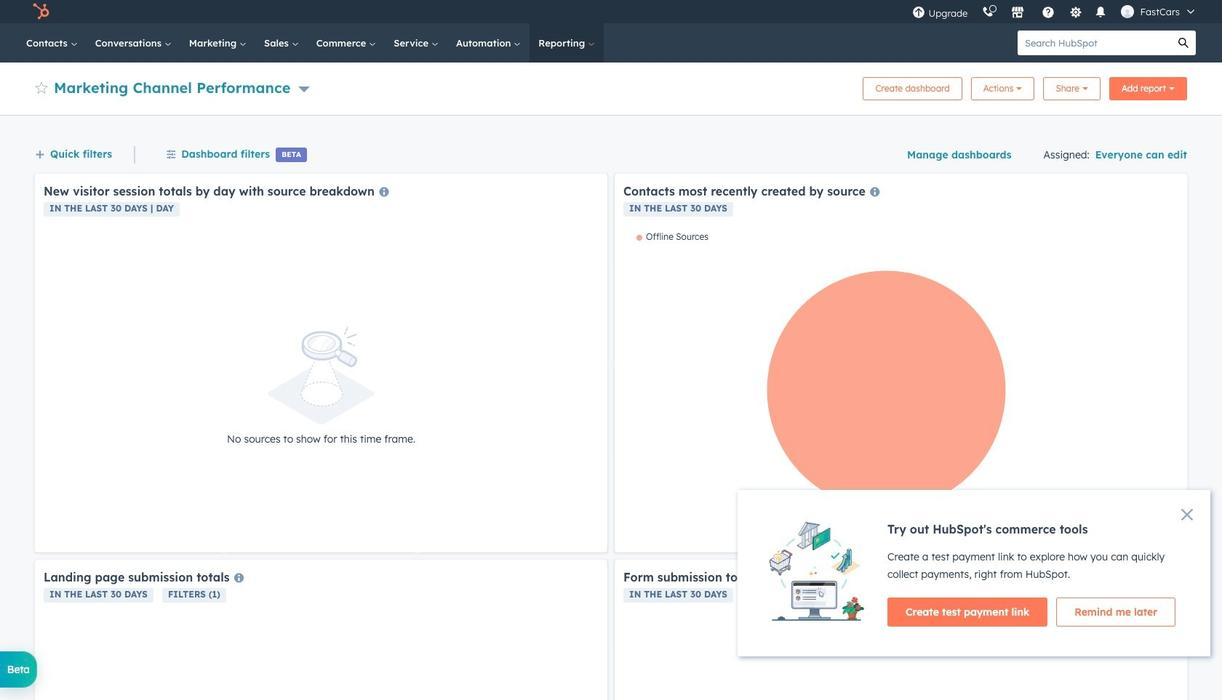 Task type: locate. For each thing, give the bounding box(es) containing it.
menu
[[906, 0, 1205, 23]]

banner
[[35, 73, 1188, 100]]

marketplaces image
[[1012, 7, 1025, 20]]

christina overa image
[[1122, 5, 1135, 18]]

contacts most recently created by source element
[[615, 174, 1188, 553]]

new visitor session totals by day with source breakdown element
[[35, 174, 608, 553]]

interactive chart image
[[624, 231, 1179, 544]]

Search HubSpot search field
[[1018, 31, 1172, 55]]

landing page submission totals element
[[35, 560, 608, 701]]



Task type: vqa. For each thing, say whether or not it's contained in the screenshot.
contacts most recently created by source element
yes



Task type: describe. For each thing, give the bounding box(es) containing it.
form submission totals element
[[615, 560, 1188, 701]]

close image
[[1182, 509, 1194, 521]]

toggle series visibility region
[[637, 231, 709, 242]]



